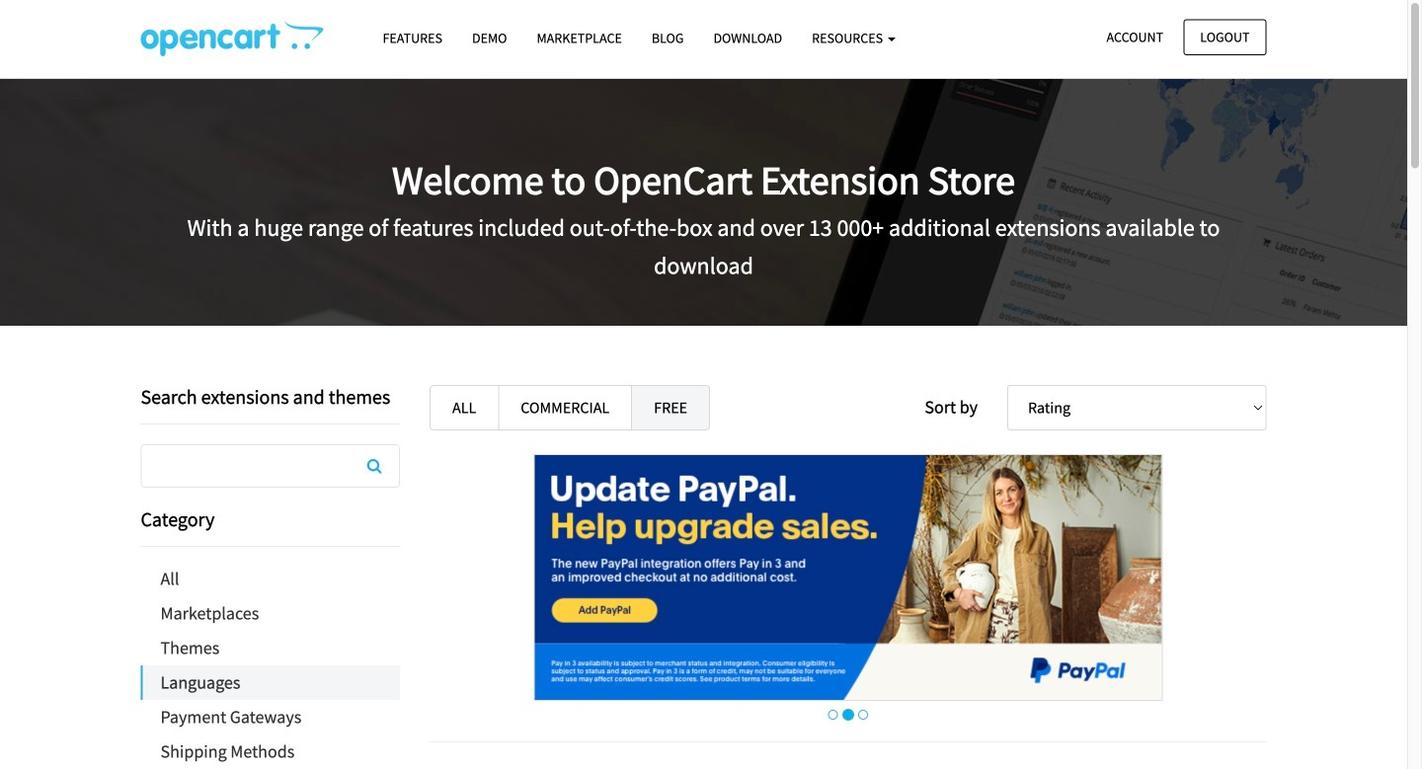 Task type: describe. For each thing, give the bounding box(es) containing it.
search image
[[367, 458, 382, 474]]



Task type: vqa. For each thing, say whether or not it's contained in the screenshot.
external
no



Task type: locate. For each thing, give the bounding box(es) containing it.
None text field
[[142, 445, 399, 487]]

opencart language  extensions image
[[141, 21, 323, 56]]

paypal payment gateway image
[[534, 454, 1163, 701]]



